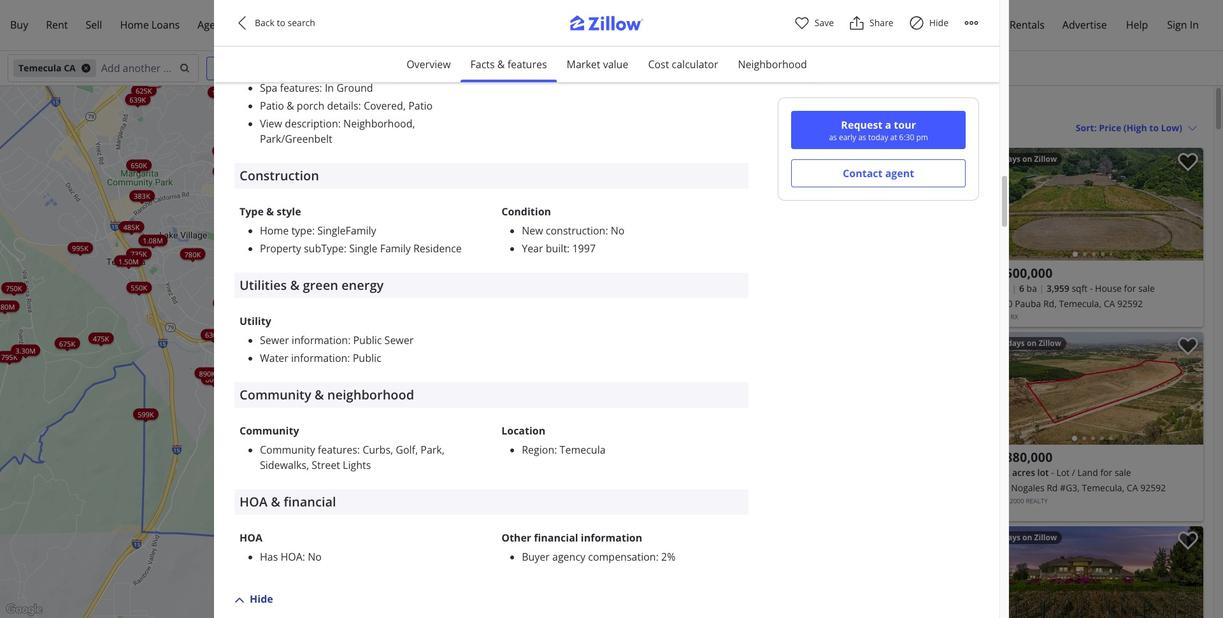 Task type: describe. For each thing, give the bounding box(es) containing it.
37028 de portola rd, temecula, ca 92592 image
[[982, 526, 1204, 618]]

location
[[502, 424, 546, 438]]

2 as from the left
[[859, 132, 867, 143]]

days for 490
[[1008, 338, 1025, 349]]

769k inside 3d tour 769k
[[357, 245, 373, 254]]

on for 490
[[1027, 338, 1037, 349]]

temecula for temecula ca luxury homes
[[758, 98, 818, 115]]

main navigation
[[0, 0, 1223, 51]]

2.58m 2.70m
[[217, 248, 257, 308]]

3.50m link
[[508, 241, 537, 252]]

: inside hoa has hoa : no
[[303, 550, 305, 564]]

tour for 850k
[[357, 400, 370, 406]]

3d for 780k
[[278, 157, 284, 163]]

0 vertical spatial 639k link
[[125, 93, 150, 105]]

640k
[[272, 115, 288, 125]]

contact
[[843, 166, 883, 180]]

realty inside 0 los nogales rd #g3, temecula, ca 92592 remax 2000 realty
[[1026, 496, 1048, 505]]

in for private,
[[367, 30, 376, 44]]

temecula, inside 39100 pauba rd, temecula, ca 92592 realty rx
[[1059, 298, 1102, 310]]

hide for chevron up image
[[250, 592, 273, 606]]

0 vertical spatial 639k
[[130, 94, 146, 104]]

subtype
[[304, 241, 344, 255]]

39100 pauba rd, temecula, ca 92592 link
[[987, 296, 1199, 312]]

ca inside filters element
[[64, 62, 76, 74]]

565k
[[276, 322, 293, 332]]

overview
[[407, 57, 451, 71]]

80 days on zillow
[[766, 154, 831, 164]]

chevron left image for 68 days on zillow
[[989, 575, 1004, 590]]

1 patio from the left
[[260, 99, 284, 113]]

1.07m
[[361, 241, 381, 251]]

3d tour 780k
[[274, 157, 298, 172]]

facts
[[471, 57, 495, 71]]

sign in link
[[1159, 10, 1208, 40]]

0 vertical spatial 795k link
[[308, 241, 333, 252]]

pauba
[[1015, 298, 1041, 310]]

tour for 780k
[[285, 157, 298, 163]]

769k link
[[412, 335, 437, 346]]

zillow logo image
[[561, 15, 663, 38]]

filters element
[[0, 51, 1223, 86]]

0 vertical spatial 790k link
[[339, 435, 365, 446]]

property
[[260, 241, 301, 255]]

map region
[[0, 48, 907, 618]]

1.50m down "1.08m" link
[[119, 256, 139, 265]]

in inside spa features : in ground patio & porch details : covered, patio
[[325, 81, 334, 95]]

769k inside 'link'
[[416, 336, 433, 345]]

energy
[[342, 276, 384, 294]]

1.90m link
[[287, 187, 316, 198]]

475k link
[[88, 332, 114, 344]]

neighborhood button
[[728, 47, 817, 82]]

905k link
[[259, 87, 284, 98]]

890k
[[199, 368, 215, 378]]

spa
[[260, 81, 277, 95]]

ca left "luxury"
[[821, 98, 838, 115]]

home loans link
[[111, 10, 189, 40]]

utilities & green energy
[[240, 276, 384, 294]]

0 vertical spatial public
[[353, 333, 382, 347]]

new for 615k
[[277, 241, 288, 247]]

& for neighborhood
[[315, 386, 324, 403]]

& for green
[[290, 276, 300, 294]]

1 vertical spatial 790k
[[332, 498, 348, 508]]

home inside main navigation
[[120, 18, 149, 32]]

hide image
[[909, 15, 924, 31]]

remove tag image
[[81, 63, 91, 73]]

3d for 769k
[[361, 239, 367, 245]]

630k
[[205, 330, 222, 339]]

3d for 1.07m
[[369, 236, 375, 241]]

585k
[[247, 394, 263, 404]]

275k link
[[415, 406, 440, 417]]

799k for 799k 800k
[[308, 263, 325, 273]]

neighborhood
[[738, 57, 807, 71]]

utilities
[[240, 276, 287, 294]]

383k
[[134, 191, 150, 200]]

1.50m link down 4.00m
[[529, 296, 558, 307]]

in for sign
[[1190, 18, 1199, 32]]

agency
[[552, 550, 586, 564]]

3d for 850k
[[350, 400, 356, 406]]

facts & features button
[[460, 47, 557, 82]]

630k link
[[201, 329, 226, 340]]

0 vertical spatial for
[[1124, 282, 1136, 294]]

save
[[815, 17, 834, 29]]

1 vertical spatial 650k
[[351, 290, 367, 299]]

3.30m link
[[11, 344, 40, 356]]

788k
[[327, 162, 343, 172]]

11.0m link
[[537, 210, 566, 222]]

community for community & neighborhood
[[240, 386, 311, 403]]

& for features
[[498, 57, 505, 71]]

tour for 769k
[[368, 239, 380, 245]]

1 vertical spatial 790k link
[[327, 498, 353, 509]]

tour for 1.07m
[[376, 236, 388, 241]]

ground,
[[378, 30, 418, 44]]

other
[[502, 531, 532, 545]]

advertise link
[[1054, 10, 1116, 40]]

- inside $5,880,000 48.52 acres lot - lot / land for sale
[[1052, 466, 1054, 479]]

property images, use arrow keys to navigate, image 1 of 5 group
[[982, 332, 1204, 448]]

1 vertical spatial public
[[353, 351, 381, 365]]

1.50m up 565k
[[266, 310, 286, 320]]

temecula ca luxury homes
[[758, 98, 930, 115]]

information for utilities & green energy
[[292, 333, 348, 347]]

request
[[841, 118, 883, 132]]

for inside $5,880,000 48.52 acres lot - lot / land for sale
[[1101, 466, 1113, 479]]

2 patio from the left
[[409, 99, 433, 113]]

850k
[[346, 406, 363, 415]]

more image
[[964, 15, 979, 31]]

information for hoa
[[581, 531, 642, 545]]

ca inside 0 los nogales rd #g3, temecula, ca 92592 remax 2000 realty
[[1127, 482, 1138, 494]]

community for community features :
[[260, 443, 315, 457]]

: inside location region : temecula
[[555, 443, 557, 457]]

market
[[567, 57, 601, 71]]

days for 68
[[1003, 532, 1021, 543]]

1 horizontal spatial 625k link
[[259, 262, 284, 273]]

singlefamily
[[317, 224, 376, 238]]

1 vertical spatial 699k
[[340, 334, 356, 344]]

675k
[[59, 338, 75, 348]]

0 los nogales rd #g3, temecula, ca 92592 image
[[982, 332, 1204, 445]]

community for community
[[240, 424, 299, 438]]

overview button
[[396, 47, 461, 82]]

$5,880,000 48.52 acres lot - lot / land for sale
[[987, 449, 1132, 479]]

1 horizontal spatial 635k link
[[293, 251, 318, 262]]

1.50m left spa
[[212, 87, 232, 97]]

0 vertical spatial financial
[[284, 493, 336, 510]]

5.88m
[[532, 84, 552, 94]]

5.88m link
[[527, 83, 556, 94]]

chevron right image for 41 days on zillow
[[1182, 197, 1197, 212]]

search image
[[180, 63, 190, 73]]

1.50m link left spa
[[208, 86, 237, 98]]

advertise
[[1063, 18, 1107, 32]]

48.52
[[987, 466, 1010, 479]]

6:30
[[900, 132, 915, 143]]

39100 pauba rd, temecula, ca 92592 realty rx
[[987, 298, 1143, 321]]

cost
[[648, 57, 669, 71]]

results
[[776, 121, 805, 133]]

785k link
[[310, 374, 335, 385]]

2
[[640, 503, 644, 513]]

0 vertical spatial 699k link
[[327, 266, 352, 277]]

chevron right image for 80 days on zillow
[[956, 197, 971, 212]]

park/greenbelt
[[260, 132, 333, 146]]

private,
[[328, 30, 364, 44]]

built
[[546, 241, 567, 255]]

new 615k
[[264, 241, 288, 256]]

1.80m link
[[265, 307, 294, 319]]

2 sewer from the left
[[385, 333, 414, 347]]

39100 pauba rd, temecula, ca 92592 image
[[982, 148, 1204, 261]]

785k
[[314, 374, 330, 384]]

chevron left image for 80 days on zillow
[[762, 197, 777, 212]]

share image
[[849, 15, 865, 31]]

905k
[[263, 88, 279, 97]]

hide for hide icon
[[930, 17, 949, 29]]

3.50m
[[512, 242, 532, 251]]

1 vertical spatial 699k link
[[335, 333, 361, 345]]

2 units link
[[625, 502, 666, 514]]

hoa has hoa : no
[[240, 531, 322, 564]]

spa features : in ground patio & porch details : covered, patio
[[260, 81, 433, 113]]

745k
[[309, 140, 325, 149]]

875k link
[[339, 392, 364, 404]]

0 horizontal spatial 795k
[[1, 352, 17, 361]]

1 horizontal spatial chevron down image
[[555, 63, 565, 73]]

1 sewer from the left
[[260, 333, 289, 347]]

sidewalks,
[[260, 458, 309, 472]]

2 vertical spatial hoa
[[281, 550, 303, 564]]

0 vertical spatial 790k
[[344, 436, 360, 445]]

1 horizontal spatial 639k
[[282, 261, 298, 270]]

construction
[[546, 224, 606, 238]]

845k link
[[296, 426, 321, 438]]

covered,
[[364, 99, 406, 113]]

tour for 849k
[[358, 334, 371, 340]]

on for 68
[[1023, 532, 1033, 543]]

realty inside 39100 pauba rd, temecula, ca 92592 realty rx
[[987, 312, 1009, 321]]

water inside private, in ground, pebble, salt water
[[260, 45, 289, 59]]

rx
[[1011, 312, 1019, 321]]

sell
[[86, 18, 102, 32]]

no for construction
[[611, 224, 625, 238]]

value
[[603, 57, 629, 71]]

0 vertical spatial -
[[1090, 282, 1093, 294]]

finder
[[228, 18, 256, 32]]

735k link
[[126, 248, 151, 259]]

rentals
[[1010, 18, 1045, 32]]

private
[[260, 12, 293, 26]]

pebble,
[[420, 30, 455, 44]]

chevron left image for 41 days on zillow
[[989, 197, 1004, 212]]

ba
[[1027, 282, 1037, 294]]

hide link
[[235, 591, 273, 607]]

995k
[[72, 243, 88, 252]]

- house for sale
[[1090, 282, 1155, 294]]

temecula, inside 0 los nogales rd #g3, temecula, ca 92592 remax 2000 realty
[[1082, 482, 1125, 494]]

temecula for temecula ca
[[18, 62, 62, 74]]



Task type: locate. For each thing, give the bounding box(es) containing it.
- right 'lot'
[[1052, 466, 1054, 479]]

for right land
[[1101, 466, 1113, 479]]

information up 785k
[[291, 351, 347, 365]]

0 horizontal spatial financial
[[284, 493, 336, 510]]

features up street
[[318, 443, 357, 457]]

769k down 1.50m 1.50m
[[416, 336, 433, 345]]

manage
[[969, 18, 1007, 32]]

0
[[987, 482, 992, 494]]

tour inside 3d tour 849k
[[358, 334, 371, 340]]

in right private,
[[367, 30, 376, 44]]

1 horizontal spatial chevron left image
[[762, 197, 777, 212]]

3d tour 849k
[[347, 334, 371, 349]]

temecula left the remove tag icon
[[18, 62, 62, 74]]

days right '80'
[[777, 154, 794, 164]]

0 horizontal spatial 639k
[[130, 94, 146, 104]]

sale up 0 los nogales rd #g3, temecula, ca 92592 link on the right bottom of page
[[1115, 466, 1132, 479]]

home left loans
[[120, 18, 149, 32]]

1 horizontal spatial as
[[859, 132, 867, 143]]

skip link list tab list
[[396, 47, 817, 83]]

3d tour 769k
[[357, 239, 380, 254]]

800k link
[[264, 88, 289, 100], [293, 286, 319, 298], [355, 368, 385, 385], [201, 373, 226, 385], [320, 397, 345, 409]]

& inside type & style home type : singlefamily property subtype : single family residence
[[266, 204, 274, 218]]

1 horizontal spatial home
[[260, 224, 289, 238]]

clear field image
[[178, 63, 188, 73]]

days for 41
[[1003, 154, 1021, 164]]

chevron left image
[[235, 15, 250, 31], [762, 197, 777, 212], [989, 197, 1004, 212]]

0 horizontal spatial home
[[120, 18, 149, 32]]

financial down street
[[284, 493, 336, 510]]

water down pool
[[260, 45, 289, 59]]

as right early
[[859, 132, 867, 143]]

zillow right '80'
[[808, 154, 831, 164]]

&
[[498, 57, 505, 71], [287, 99, 294, 113], [266, 204, 274, 218], [290, 276, 300, 294], [315, 386, 324, 403], [271, 493, 280, 510]]

980k
[[604, 238, 621, 248]]

980k link
[[600, 237, 625, 249]]

tour inside 3d tour 1.07m
[[376, 236, 388, 241]]

1 horizontal spatial 780k
[[274, 163, 291, 172]]

1 horizontal spatial 650k link
[[346, 289, 372, 300]]

patio right covered,
[[409, 99, 433, 113]]

80
[[766, 154, 775, 164]]

0 vertical spatial temecula,
[[1059, 298, 1102, 310]]

type
[[291, 224, 312, 238]]

1 vertical spatial realty
[[1026, 496, 1048, 505]]

650k up 383k link
[[131, 160, 147, 170]]

699k up 1.19m
[[340, 334, 356, 344]]

home up the new 615k
[[260, 224, 289, 238]]

3d tour 850k
[[346, 400, 370, 415]]

zillow for 80 days on zillow
[[808, 154, 831, 164]]

0 vertical spatial 799k link
[[314, 136, 340, 148]]

635k for the leftmost 635k link
[[258, 243, 274, 252]]

link
[[220, 127, 250, 144], [218, 144, 265, 161], [219, 365, 249, 382], [335, 411, 366, 428]]

sign
[[1168, 18, 1188, 32]]

790k up lights in the left of the page
[[344, 436, 360, 445]]

92592 inside 39100 pauba rd, temecula, ca 92592 realty rx
[[1118, 298, 1143, 310]]

0 vertical spatial water
[[260, 45, 289, 59]]

as left early
[[829, 132, 837, 143]]

650k link up 383k link
[[126, 159, 151, 171]]

635k for rightmost 635k link
[[297, 252, 314, 262]]

no right has
[[308, 550, 322, 564]]

zillow for 68 days on zillow
[[1035, 532, 1057, 543]]

980k 995k
[[72, 238, 621, 252]]

rent
[[46, 18, 68, 32]]

0 vertical spatial 799k
[[319, 137, 335, 147]]

& down 'sidewalks,' at the left
[[271, 493, 280, 510]]

market value
[[567, 57, 629, 71]]

1.50m link down "1.08m" link
[[114, 255, 143, 266]]

1 water from the top
[[260, 45, 289, 59]]

6
[[1020, 282, 1025, 294]]

1.50m down 4.00m
[[533, 297, 553, 306]]

single
[[349, 241, 378, 255]]

new inside the new 615k
[[277, 241, 288, 247]]

neighborhood
[[327, 386, 414, 403]]

0 vertical spatial 650k
[[131, 160, 147, 170]]

zillow right 68
[[1035, 532, 1057, 543]]

2.70m link
[[232, 247, 261, 259]]

chevron left image down 490 at the bottom right of the page
[[989, 381, 1004, 396]]

features inside spa features : in ground patio & porch details : covered, patio
[[280, 81, 320, 95]]

temecula inside filters element
[[18, 62, 62, 74]]

894k
[[365, 348, 381, 357]]

1 vertical spatial water
[[260, 351, 289, 365]]

features for spa features : in ground patio & porch details : covered, patio
[[280, 81, 320, 95]]

635k link
[[254, 242, 279, 253], [293, 251, 318, 262]]

0 horizontal spatial sale
[[1115, 466, 1132, 479]]

0 horizontal spatial -
[[1052, 466, 1054, 479]]

1 horizontal spatial 795k
[[312, 242, 329, 251]]

790k right 700k
[[332, 498, 348, 508]]

1 horizontal spatial 625k
[[263, 263, 280, 272]]

agent
[[198, 18, 225, 32]]

0 horizontal spatial realty
[[987, 312, 1009, 321]]

$9,500,000
[[987, 264, 1053, 282]]

temecula
[[18, 62, 62, 74], [758, 98, 818, 115], [560, 443, 606, 457]]

realty down "39100"
[[987, 312, 1009, 321]]

realty down nogales
[[1026, 496, 1048, 505]]

1 horizontal spatial no
[[611, 224, 625, 238]]

799k 800k
[[308, 263, 341, 408]]

view
[[260, 117, 282, 131]]

1 vertical spatial 639k
[[282, 261, 298, 270]]

features up "porch"
[[280, 81, 320, 95]]

0 vertical spatial 769k
[[357, 245, 373, 254]]

39100
[[987, 298, 1013, 310]]

features down search
[[284, 30, 323, 44]]

1 vertical spatial 769k
[[416, 336, 433, 345]]

1 vertical spatial 795k link
[[0, 351, 22, 362]]

0 vertical spatial no
[[611, 224, 625, 238]]

595k 599k
[[138, 395, 379, 419]]

information inside other financial information buyer agency compensation : 2%
[[581, 531, 642, 545]]

no inside hoa has hoa : no
[[308, 550, 322, 564]]

2 horizontal spatial chevron down image
[[1188, 123, 1198, 133]]

1 vertical spatial community
[[240, 424, 299, 438]]

financial inside other financial information buyer agency compensation : 2%
[[534, 531, 578, 545]]

chevron left image inside property images, use arrow keys to navigate, image 1 of 69 group
[[989, 575, 1004, 590]]

625k for the left 625k link
[[136, 85, 152, 95]]

days for 80
[[777, 154, 794, 164]]

& inside facts & features button
[[498, 57, 505, 71]]

0 horizontal spatial 650k link
[[126, 159, 151, 171]]

tour inside 3d tour 850k
[[357, 400, 370, 406]]

0 horizontal spatial 769k
[[357, 245, 373, 254]]

/
[[1072, 466, 1076, 479]]

chevron up image
[[235, 595, 245, 605]]

no up 980k
[[611, 224, 625, 238]]

680k
[[275, 342, 291, 351]]

days right 41
[[1003, 154, 1021, 164]]

chevron left image down 68
[[989, 575, 1004, 590]]

sewer
[[260, 333, 289, 347], [385, 333, 414, 347]]

0 vertical spatial community
[[240, 386, 311, 403]]

no for hoa
[[308, 550, 322, 564]]

3d tour 1.07m
[[361, 236, 388, 251]]

92592 inside 0 los nogales rd #g3, temecula, ca 92592 remax 2000 realty
[[1141, 482, 1166, 494]]

0 horizontal spatial hide
[[250, 592, 273, 606]]

1 horizontal spatial realty
[[1026, 496, 1048, 505]]

1 horizontal spatial 635k
[[297, 252, 314, 262]]

street
[[312, 458, 340, 472]]

in inside navigation
[[1190, 18, 1199, 32]]

2 vertical spatial community
[[260, 443, 315, 457]]

tour inside 3d tour 540k
[[243, 352, 255, 357]]

3d for 849k
[[351, 334, 357, 340]]

2 horizontal spatial chevron left image
[[989, 197, 1004, 212]]

799k link up the "green"
[[304, 262, 329, 274]]

ca right #g3,
[[1127, 482, 1138, 494]]

days right 68
[[1003, 532, 1021, 543]]

485k link
[[119, 221, 144, 232]]

3d inside 3d tour 849k
[[351, 334, 357, 340]]

1.50m link up 565k
[[262, 309, 291, 321]]

3d inside 3d tour 1.07m
[[369, 236, 375, 241]]

1 horizontal spatial temecula
[[560, 443, 606, 457]]

0 vertical spatial 780k
[[274, 163, 291, 172]]

3,959
[[1047, 282, 1070, 294]]

chevron left image
[[989, 381, 1004, 396], [989, 575, 1004, 590]]

& left the "green"
[[290, 276, 300, 294]]

3d for 540k
[[236, 352, 242, 357]]

799k up the "green"
[[308, 263, 325, 273]]

3d inside 3d tour 769k
[[361, 239, 367, 245]]

635k down type
[[297, 252, 314, 262]]

1 vertical spatial 780k
[[185, 249, 201, 258]]

save this home button
[[942, 148, 977, 184], [1168, 148, 1204, 184], [1168, 332, 1204, 368], [1168, 526, 1204, 562]]

0 vertical spatial 625k link
[[131, 84, 156, 96]]

chevron right image inside "property images, use arrow keys to navigate, image 1 of 41" "group"
[[1182, 197, 1197, 212]]

save this home image
[[952, 153, 972, 172], [1178, 153, 1199, 172], [1178, 337, 1199, 356], [1178, 531, 1199, 550]]

2 vertical spatial information
[[581, 531, 642, 545]]

loans
[[152, 18, 180, 32]]

on right '80'
[[796, 154, 806, 164]]

1 chevron left image from the top
[[989, 381, 1004, 396]]

0 horizontal spatial 650k
[[131, 160, 147, 170]]

has
[[260, 550, 278, 564]]

1 vertical spatial chevron left image
[[989, 575, 1004, 590]]

& right type
[[266, 204, 274, 218]]

public up "894k"
[[353, 333, 382, 347]]

650k link
[[126, 159, 151, 171], [346, 289, 372, 300]]

849k
[[347, 339, 364, 349]]

information up compensation
[[581, 531, 642, 545]]

pool
[[296, 12, 317, 26]]

625k for rightmost 625k link
[[263, 263, 280, 272]]

0 horizontal spatial no
[[308, 550, 322, 564]]

chevron left image left back
[[235, 15, 250, 31]]

650k down 725k
[[351, 290, 367, 299]]

1 vertical spatial 799k link
[[304, 262, 329, 274]]

1 horizontal spatial patio
[[409, 99, 433, 113]]

650k link down 725k
[[346, 289, 372, 300]]

early
[[839, 132, 857, 143]]

550k inside new 550k
[[310, 291, 327, 301]]

ca inside 39100 pauba rd, temecula, ca 92592 realty rx
[[1104, 298, 1115, 310]]

park,
[[421, 443, 445, 457]]

chevron down image
[[456, 63, 466, 73], [555, 63, 565, 73], [1188, 123, 1198, 133]]

& down 785k
[[315, 386, 324, 403]]

0 vertical spatial home
[[120, 18, 149, 32]]

features inside facts & features button
[[508, 57, 547, 71]]

$5,880,000
[[987, 449, 1053, 466]]

1 vertical spatial information
[[291, 351, 347, 365]]

curbs,
[[363, 443, 393, 457]]

0 vertical spatial temecula
[[18, 62, 62, 74]]

0 vertical spatial 699k
[[332, 267, 348, 276]]

sign in
[[1168, 18, 1199, 32]]

private, in ground, pebble, salt water
[[260, 30, 476, 59]]

0 horizontal spatial patio
[[260, 99, 284, 113]]

sale inside $5,880,000 48.52 acres lot - lot / land for sale
[[1115, 466, 1132, 479]]

hoa for hoa & financial
[[240, 493, 268, 510]]

tour inside 3d tour 780k
[[285, 157, 298, 163]]

275k
[[419, 407, 435, 416]]

780k left 2.58m 2.70m
[[185, 249, 201, 258]]

contact agent
[[843, 166, 915, 180]]

chevron left image down '80'
[[762, 197, 777, 212]]

790k link up lights in the left of the page
[[339, 435, 365, 446]]

public down 849k
[[353, 351, 381, 365]]

1 horizontal spatial new
[[323, 286, 334, 292]]

zillow for 490 days on zillow
[[1039, 338, 1062, 349]]

899k
[[348, 404, 364, 414]]

: inside other financial information buyer agency compensation : 2%
[[656, 550, 659, 564]]

no inside condition new construction : no year built : 1997
[[611, 224, 625, 238]]

green
[[303, 276, 338, 294]]

799k link down description on the left
[[314, 136, 340, 148]]

0 horizontal spatial 795k link
[[0, 351, 22, 362]]

1 vertical spatial temecula,
[[1082, 482, 1125, 494]]

features for community features :
[[318, 443, 357, 457]]

financial up agency
[[534, 531, 578, 545]]

new for 550k
[[323, 286, 334, 292]]

property images, use arrow keys to navigate, image 1 of 41 group
[[982, 148, 1204, 264]]

back
[[255, 17, 275, 29]]

in right sign
[[1190, 18, 1199, 32]]

patio down 905k
[[260, 99, 284, 113]]

temecula right region
[[560, 443, 606, 457]]

769k up 759k
[[357, 245, 373, 254]]

water down the 670k
[[260, 351, 289, 365]]

for right house
[[1124, 282, 1136, 294]]

days right 490 at the bottom right of the page
[[1008, 338, 1025, 349]]

1 horizontal spatial -
[[1090, 282, 1093, 294]]

1 horizontal spatial 639k link
[[277, 260, 303, 271]]

chevron right image for 68 days on zillow
[[1182, 575, 1197, 590]]

699k link up 1.19m
[[335, 333, 361, 345]]

ca left the remove tag icon
[[64, 62, 76, 74]]

tour for 540k
[[243, 352, 255, 357]]

home
[[120, 18, 149, 32], [260, 224, 289, 238]]

chevron left image for 490 days on zillow
[[989, 381, 1004, 396]]

temecula inside location region : temecula
[[560, 443, 606, 457]]

& for financial
[[271, 493, 280, 510]]

help
[[1126, 18, 1148, 32]]

hoa right has
[[281, 550, 303, 564]]

799k for 799k
[[319, 137, 335, 147]]

0 vertical spatial 650k link
[[126, 159, 151, 171]]

on right 41
[[1023, 154, 1033, 164]]

569k
[[244, 353, 260, 363]]

3d inside 3d tour 850k
[[350, 400, 356, 406]]

2 chevron left image from the top
[[989, 575, 1004, 590]]

1997
[[573, 241, 596, 255]]

2 horizontal spatial in
[[1190, 18, 1199, 32]]

zillow down 39100 pauba rd, temecula, ca 92592 realty rx
[[1039, 338, 1062, 349]]

calculator
[[672, 57, 718, 71]]

0 horizontal spatial sewer
[[260, 333, 289, 347]]

0 horizontal spatial 625k link
[[131, 84, 156, 96]]

chevron right image inside property images, use arrow keys to navigate, image 1 of 21 group
[[956, 197, 971, 212]]

0 horizontal spatial 635k link
[[254, 242, 279, 253]]

chevron right image inside property images, use arrow keys to navigate, image 1 of 69 group
[[1182, 575, 1197, 590]]

chevron left image down 41
[[989, 197, 1004, 212]]

2 water from the top
[[260, 351, 289, 365]]

1 vertical spatial sale
[[1115, 466, 1132, 479]]

temecula inside "main content"
[[758, 98, 818, 115]]

550k link
[[278, 211, 303, 223], [126, 282, 152, 293], [299, 288, 324, 299], [235, 364, 260, 376]]

on for 41
[[1023, 154, 1033, 164]]

1 horizontal spatial 795k link
[[308, 241, 333, 252]]

0 vertical spatial sale
[[1139, 282, 1155, 294]]

features up 5.88m link
[[508, 57, 547, 71]]

features for pool features
[[284, 30, 323, 44]]

cost calculator button
[[638, 47, 729, 82]]

1 vertical spatial temecula
[[758, 98, 818, 115]]

& down 825k
[[287, 99, 294, 113]]

property images, use arrow keys to navigate, image 1 of 69 group
[[982, 526, 1204, 618]]

0 vertical spatial chevron left image
[[989, 381, 1004, 396]]

tour inside 3d tour 769k
[[368, 239, 380, 245]]

sale right house
[[1139, 282, 1155, 294]]

hide right chevron up image
[[250, 592, 273, 606]]

759k link
[[352, 254, 377, 265]]

ca down house
[[1104, 298, 1115, 310]]

635k right 2.70m
[[258, 243, 274, 252]]

0 vertical spatial realty
[[987, 312, 1009, 321]]

0 vertical spatial hide
[[930, 17, 949, 29]]

550k
[[283, 212, 299, 222], [131, 282, 147, 292], [303, 289, 320, 299], [310, 291, 327, 301], [239, 365, 256, 375]]

1 vertical spatial new
[[323, 286, 334, 292]]

hoa for hoa has hoa : no
[[240, 531, 263, 545]]

in inside private, in ground, pebble, salt water
[[367, 30, 376, 44]]

golf,
[[396, 443, 418, 457]]

chevron right image for 490 days on zillow
[[1182, 381, 1197, 396]]

0 los nogales rd #g3, temecula, ca 92592 remax 2000 realty
[[987, 482, 1166, 505]]

chevron right image inside property images, use arrow keys to navigate, image 1 of 5 group
[[1182, 381, 1197, 396]]

0 horizontal spatial in
[[325, 81, 334, 95]]

on right 68
[[1023, 532, 1033, 543]]

36400 de portola rd, temecula, ca 92592 image
[[756, 148, 977, 261]]

hide inside button
[[250, 592, 273, 606]]

chevron left image inside property images, use arrow keys to navigate, image 1 of 5 group
[[989, 381, 1004, 396]]

zillow for 41 days on zillow
[[1035, 154, 1057, 164]]

699k link down 980k 995k
[[327, 266, 352, 277]]

68
[[992, 532, 1001, 543]]

zillow right 41
[[1035, 154, 1057, 164]]

699k down 980k 995k
[[332, 267, 348, 276]]

1.19m
[[339, 347, 359, 357]]

in up details
[[325, 81, 334, 95]]

1.50m link
[[208, 86, 237, 98], [114, 255, 143, 266], [529, 296, 558, 307], [262, 309, 291, 321]]

780k inside 3d tour 780k
[[274, 163, 291, 172]]

3d inside 3d tour 540k
[[236, 352, 242, 357]]

1 horizontal spatial 769k
[[416, 336, 433, 345]]

utility sewer information : public sewer water information : public
[[240, 314, 414, 365]]

0 horizontal spatial chevron left image
[[235, 15, 250, 31]]

800k inside 799k 800k
[[324, 398, 341, 408]]

0 horizontal spatial temecula
[[18, 62, 62, 74]]

1 horizontal spatial sewer
[[385, 333, 414, 347]]

894k link
[[360, 347, 386, 358]]

790k link down street
[[327, 498, 353, 509]]

799k down description on the left
[[319, 137, 335, 147]]

0 vertical spatial new
[[277, 241, 288, 247]]

0 vertical spatial information
[[292, 333, 348, 347]]

chevron right image
[[956, 197, 971, 212], [1182, 197, 1197, 212], [1182, 381, 1197, 396], [1182, 575, 1197, 590]]

595k
[[363, 395, 379, 405]]

& right facts
[[498, 57, 505, 71]]

3d inside 3d tour 780k
[[278, 157, 284, 163]]

129
[[758, 121, 774, 133]]

property images, use arrow keys to navigate, image 1 of 21 group
[[756, 148, 977, 261]]

780k up '1.90m' link
[[274, 163, 291, 172]]

main content
[[746, 86, 1214, 618]]

615k
[[264, 247, 281, 256]]

490 days on zillow
[[992, 338, 1062, 349]]

ca
[[64, 62, 76, 74], [821, 98, 838, 115], [1104, 298, 1115, 310], [1127, 482, 1138, 494]]

hoa up has
[[240, 531, 263, 545]]

1.19m link
[[334, 347, 363, 358]]

on right 490 at the bottom right of the page
[[1027, 338, 1037, 349]]

new inside new 550k
[[323, 286, 334, 292]]

1 horizontal spatial for
[[1124, 282, 1136, 294]]

& for style
[[266, 204, 274, 218]]

0 horizontal spatial 780k
[[185, 249, 201, 258]]

heart image
[[794, 15, 810, 31]]

main content containing temecula ca luxury homes
[[746, 86, 1214, 618]]

temecula up results
[[758, 98, 818, 115]]

hide button
[[235, 591, 273, 607]]

& inside spa features : in ground patio & porch details : covered, patio
[[287, 99, 294, 113]]

0 vertical spatial 625k
[[136, 85, 152, 95]]

hoa down 'sidewalks,' at the left
[[240, 493, 268, 510]]

1 horizontal spatial sale
[[1139, 282, 1155, 294]]

1 horizontal spatial 650k
[[351, 290, 367, 299]]

799k inside 799k 800k
[[308, 263, 325, 273]]

on for 80
[[796, 154, 806, 164]]

temecula, down land
[[1082, 482, 1125, 494]]

google image
[[3, 602, 45, 618]]

1 as from the left
[[829, 132, 837, 143]]

features
[[284, 30, 323, 44], [508, 57, 547, 71], [280, 81, 320, 95], [318, 443, 357, 457]]

curbs, golf, park, sidewalks, street lights
[[260, 443, 445, 472]]

1 vertical spatial no
[[308, 550, 322, 564]]

- right sqft
[[1090, 282, 1093, 294]]

3.30m
[[15, 345, 36, 355]]

650k
[[131, 160, 147, 170], [351, 290, 367, 299]]

0 horizontal spatial 635k
[[258, 243, 274, 252]]

900k link
[[257, 388, 282, 400]]

water inside utility sewer information : public sewer water information : public
[[260, 351, 289, 365]]

house
[[1095, 282, 1122, 294]]

1 vertical spatial 625k link
[[259, 262, 284, 273]]

1 vertical spatial 650k link
[[346, 289, 372, 300]]

1.50m
[[212, 87, 232, 97], [119, 256, 139, 265], [533, 297, 553, 306], [266, 310, 286, 320]]

1.90m
[[292, 188, 312, 197]]

temecula, down sqft
[[1059, 298, 1102, 310]]

0 vertical spatial 795k
[[312, 242, 329, 251]]

home inside type & style home type : singlefamily property subtype : single family residence
[[260, 224, 289, 238]]

pool features
[[260, 30, 323, 44]]

hide right hide icon
[[930, 17, 949, 29]]

agent finder link
[[189, 10, 265, 40]]

0 horizontal spatial chevron down image
[[456, 63, 466, 73]]

information up 1.19m
[[292, 333, 348, 347]]

0 horizontal spatial 639k link
[[125, 93, 150, 105]]

0 horizontal spatial as
[[829, 132, 837, 143]]



Task type: vqa. For each thing, say whether or not it's contained in the screenshot.
799K inside 799K 800K
yes



